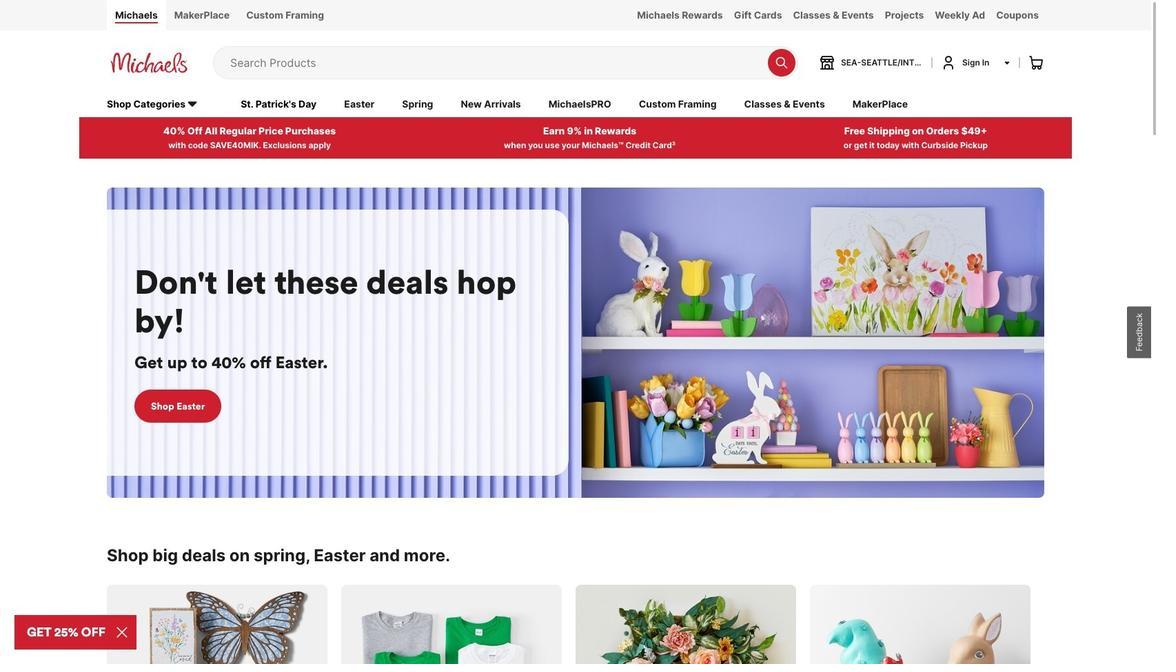 Task type: describe. For each thing, give the bounding box(es) containing it.
green wreath with pink and yellow flowers image
[[576, 585, 796, 664]]

grey, white and green folded t-shirts image
[[341, 585, 562, 664]]

gnome and rabbit ceramic paintable crafts image
[[810, 585, 1031, 664]]



Task type: vqa. For each thing, say whether or not it's contained in the screenshot.
Shop Categories's Fabric
no



Task type: locate. For each thing, give the bounding box(es) containing it.
butterfly and floral décor accents on open shelves image
[[107, 585, 328, 664]]

Search Input field
[[230, 47, 761, 79]]

yellow, white and pink easter décor on purple shelving image
[[107, 187, 1045, 498]]

search button image
[[775, 56, 789, 70]]



